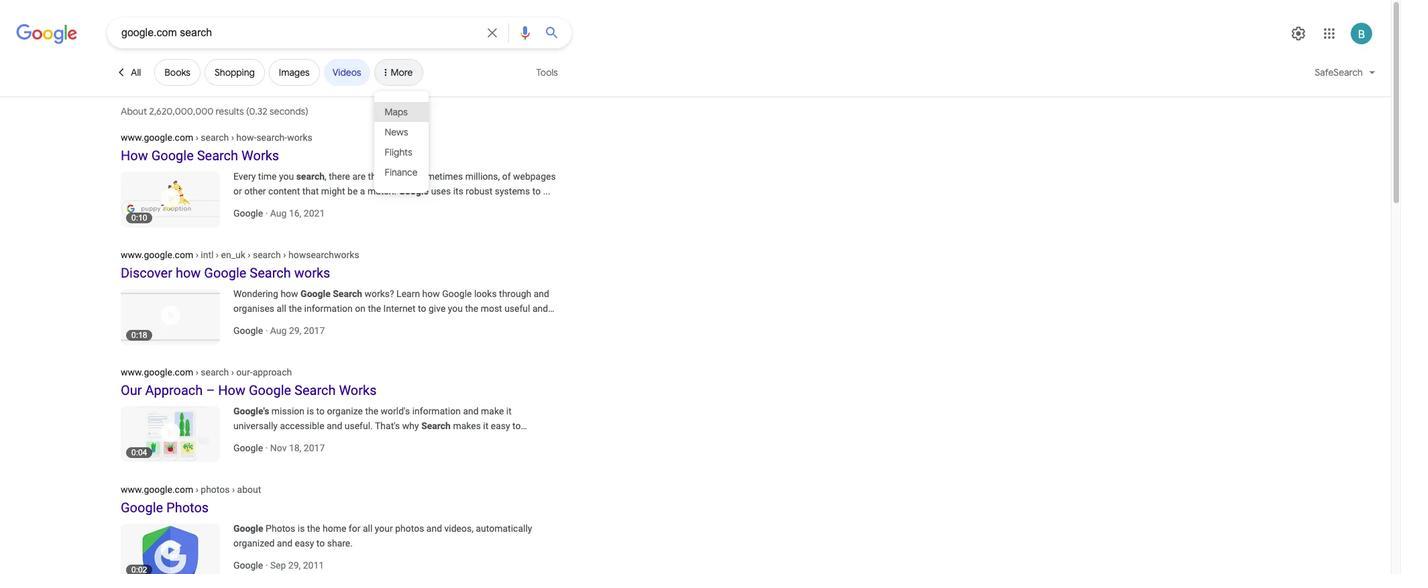Task type: locate. For each thing, give the bounding box(es) containing it.
tools
[[536, 66, 558, 78]]

videos,
[[444, 523, 474, 534]]

how down intl
[[176, 265, 201, 281]]

about
[[237, 484, 261, 495]]

it right make at the bottom left
[[506, 406, 512, 417]]

content
[[268, 186, 300, 197]]

is for our approach – how google search works
[[307, 406, 314, 417]]

easy up 2011
[[295, 538, 314, 549]]

is
[[307, 406, 314, 417], [298, 523, 305, 534]]

menu containing maps
[[374, 91, 428, 193]]

29, right 'sep'
[[288, 560, 301, 571]]

1 horizontal spatial all
[[363, 523, 372, 534]]

0 horizontal spatial photos
[[166, 500, 209, 516]]

1 vertical spatial easy
[[295, 538, 314, 549]]

0 vertical spatial all
[[277, 303, 286, 314]]

learn
[[396, 288, 420, 299]]

1 vertical spatial it
[[483, 421, 488, 431]]

0 vertical spatial works
[[287, 132, 312, 143]]

1 horizontal spatial photos
[[266, 523, 295, 534]]

· for works
[[265, 208, 268, 219]]

1 vertical spatial aug
[[270, 325, 287, 336]]

1 vertical spatial is
[[298, 523, 305, 534]]

› up approach
[[196, 367, 198, 378]]

all inside works? learn how google looks through and organises all the information on the internet to give you the most useful and relevant ...
[[277, 303, 286, 314]]

0 vertical spatial how
[[121, 148, 148, 164]]

and
[[534, 288, 549, 299], [532, 303, 548, 314], [463, 406, 479, 417], [327, 421, 342, 431], [426, 523, 442, 534], [277, 538, 292, 549]]

photos up organized
[[266, 523, 295, 534]]

2 horizontal spatial how
[[422, 288, 440, 299]]

shopping link
[[205, 59, 265, 86]]

www.google.com up google photos in the bottom left of the page
[[121, 484, 193, 495]]

4 www.google.com from the top
[[121, 484, 193, 495]]

and down organize
[[327, 421, 342, 431]]

· down organises
[[265, 325, 268, 336]]

› search › how-search-works text field
[[193, 132, 312, 143]]

none text field › intl › en_uk › search › howsearchworks
[[121, 249, 359, 260]]

www.google.com down about
[[121, 132, 193, 143]]

shopping
[[215, 66, 255, 78]]

other
[[244, 186, 266, 197]]

you right give
[[448, 303, 463, 314]]

news link
[[374, 122, 428, 142]]

photos right your
[[395, 523, 424, 534]]

how up give
[[422, 288, 440, 299]]

aug left 16,
[[270, 208, 287, 219]]

about 2,620,000,000 results (0.32 seconds)
[[121, 105, 310, 117]]

to right makes
[[512, 421, 521, 431]]

1 vertical spatial you
[[448, 303, 463, 314]]

2 none text field from the top
[[121, 366, 292, 378]]

and left videos,
[[426, 523, 442, 534]]

search
[[201, 132, 229, 143], [296, 171, 325, 182], [253, 249, 281, 260], [201, 367, 229, 378]]

0:10
[[131, 213, 147, 223]]

is up the 'accessible'
[[307, 406, 314, 417]]

3 none text field from the top
[[121, 484, 261, 495]]

0 vertical spatial 29,
[[289, 325, 301, 336]]

give
[[429, 303, 446, 314]]

uses
[[431, 186, 451, 197]]

the inside the mission is to organize the world's information and make it universally accessible and useful. that's why
[[365, 406, 378, 417]]

how google search works
[[121, 148, 279, 164]]

none text field › photos › about
[[121, 484, 261, 495]]

information up the why
[[412, 406, 461, 417]]

none text field the › search › our-approach
[[121, 366, 292, 378]]

google
[[151, 148, 194, 164], [399, 186, 429, 197], [233, 208, 263, 219], [204, 265, 246, 281], [301, 288, 330, 299], [442, 288, 472, 299], [233, 325, 263, 336], [249, 382, 291, 398], [233, 443, 263, 453], [121, 500, 163, 516], [233, 523, 263, 534], [233, 560, 263, 571]]

google down approach
[[249, 382, 291, 398]]

how down the › search › our-approach text field on the left bottom
[[218, 382, 246, 398]]

photos left about
[[201, 484, 230, 495]]

the left home
[[307, 523, 320, 534]]

0 horizontal spatial how
[[176, 265, 201, 281]]

·
[[265, 208, 268, 219], [265, 325, 268, 336], [265, 443, 268, 453], [265, 560, 268, 571]]

2 2017 from the top
[[304, 443, 325, 453]]

home
[[323, 523, 346, 534]]

0 vertical spatial is
[[307, 406, 314, 417]]

aug for search
[[270, 325, 287, 336]]

news
[[385, 126, 408, 138]]

1 horizontal spatial works
[[339, 382, 377, 398]]

works? learn how google looks through and organises all the information on the internet to give you the most useful and relevant ...
[[233, 288, 549, 329]]

1 none text field from the top
[[121, 249, 359, 260]]

1 · from the top
[[265, 208, 268, 219]]

useful
[[504, 303, 530, 314]]

· down other at left
[[265, 208, 268, 219]]

how
[[121, 148, 148, 164], [218, 382, 246, 398]]

a right be at the left top of page
[[360, 186, 365, 197]]

0 vertical spatial easy
[[491, 421, 510, 431]]

to inside makes it easy to discover a broad range ...
[[512, 421, 521, 431]]

the right on
[[368, 303, 381, 314]]

2017 for works
[[304, 325, 325, 336]]

29, down wondering how google search
[[289, 325, 301, 336]]

aug
[[270, 208, 287, 219], [270, 325, 287, 336]]

a
[[360, 186, 365, 197], [271, 435, 276, 446]]

google down organized
[[233, 560, 263, 571]]

works down › search › how-search-works text field
[[241, 148, 279, 164]]

0 vertical spatial aug
[[270, 208, 287, 219]]

0 horizontal spatial it
[[483, 421, 488, 431]]

google down howsearchworks
[[301, 288, 330, 299]]

none text field up –
[[121, 366, 292, 378]]

photos
[[201, 484, 230, 495], [395, 523, 424, 534]]

easy down make at the bottom left
[[491, 421, 510, 431]]

google image
[[16, 24, 78, 44]]

its
[[453, 186, 463, 197]]

works down howsearchworks
[[294, 265, 330, 281]]

you
[[279, 171, 294, 182], [448, 303, 463, 314]]

0 horizontal spatial all
[[277, 303, 286, 314]]

all
[[277, 303, 286, 314], [363, 523, 372, 534]]

None text field
[[121, 131, 312, 143]]

www.google.com inside text field
[[121, 132, 193, 143]]

aug for works
[[270, 208, 287, 219]]

search right en_uk
[[253, 249, 281, 260]]

2 aug from the top
[[270, 325, 287, 336]]

0 vertical spatial 2017
[[304, 325, 325, 336]]

0 vertical spatial a
[[360, 186, 365, 197]]

2 www.google.com from the top
[[121, 249, 193, 260]]

search up mission
[[294, 382, 336, 398]]

search down www.google.com › search › how-search-works
[[197, 148, 238, 164]]

2017
[[304, 325, 325, 336], [304, 443, 325, 453]]

most
[[481, 303, 502, 314]]

wondering how google search
[[233, 288, 362, 299]]

,
[[325, 171, 326, 182]]

books link
[[154, 59, 201, 86]]

› intl › en_uk › search › howsearchworks text field
[[193, 249, 359, 260]]

(0.32
[[246, 105, 267, 117]]

0 vertical spatial works
[[241, 148, 279, 164]]

to ...
[[532, 186, 550, 197]]

1 vertical spatial photos
[[266, 523, 295, 534]]

the up useful.
[[365, 406, 378, 417]]

useful.
[[345, 421, 373, 431]]

www.google.com inside › photos › about text box
[[121, 484, 193, 495]]

all down wondering how google search
[[277, 303, 286, 314]]

0 horizontal spatial a
[[271, 435, 276, 446]]

0 horizontal spatial you
[[279, 171, 294, 182]]

a inside makes it easy to discover a broad range ...
[[271, 435, 276, 446]]

None search field
[[0, 17, 571, 48]]

images
[[279, 66, 310, 78]]

1 horizontal spatial easy
[[491, 421, 510, 431]]

how right wondering
[[281, 288, 298, 299]]

2 vertical spatial none text field
[[121, 484, 261, 495]]

www.google.com for our
[[121, 367, 193, 378]]

www.google.com for google
[[121, 484, 193, 495]]

is left home
[[298, 523, 305, 534]]

google · sep 29, 2011
[[233, 560, 324, 571]]

0 horizontal spatial easy
[[295, 538, 314, 549]]

search down › intl › en_uk › search › howsearchworks text box at the top of the page
[[250, 265, 291, 281]]

finance link
[[374, 162, 428, 182]]

search up how google search works
[[201, 132, 229, 143]]

works
[[287, 132, 312, 143], [294, 265, 330, 281]]

1 horizontal spatial how
[[281, 288, 298, 299]]

approach
[[253, 367, 292, 378]]

information left on
[[304, 303, 353, 314]]

1 horizontal spatial how
[[218, 382, 246, 398]]

how down about
[[121, 148, 148, 164]]

2017 down wondering how google search
[[304, 325, 325, 336]]

3 www.google.com from the top
[[121, 367, 193, 378]]

the down wondering how google search
[[289, 303, 302, 314]]

2017 right 18,
[[304, 443, 325, 453]]

easy
[[491, 421, 510, 431], [295, 538, 314, 549]]

none text field up the discover how google search works
[[121, 249, 359, 260]]

1 vertical spatial 29,
[[288, 560, 301, 571]]

search by voice image
[[517, 25, 533, 41]]

none text field for –
[[121, 366, 292, 378]]

menu
[[374, 91, 428, 193]]

none text field for google
[[121, 249, 359, 260]]

› right en_uk
[[248, 249, 250, 260]]

results
[[216, 105, 244, 117]]

google down organises
[[233, 325, 263, 336]]

› left our-
[[231, 367, 234, 378]]

1 vertical spatial photos
[[395, 523, 424, 534]]

1 vertical spatial works
[[339, 382, 377, 398]]

www.google.com up approach
[[121, 367, 193, 378]]

0 vertical spatial none text field
[[121, 249, 359, 260]]

›
[[196, 132, 198, 143], [231, 132, 234, 143], [196, 249, 198, 260], [216, 249, 219, 260], [248, 249, 250, 260], [283, 249, 286, 260], [196, 367, 198, 378], [231, 367, 234, 378], [196, 484, 198, 495], [232, 484, 235, 495]]

photos down www.google.com › photos › about
[[166, 500, 209, 516]]

0 vertical spatial information
[[304, 303, 353, 314]]

is inside photos is the home for all your photos and videos, automatically organized and easy to share.
[[298, 523, 305, 534]]

google up give
[[442, 288, 472, 299]]

approach
[[145, 382, 203, 398]]

works up organize
[[339, 382, 377, 398]]

it down make at the bottom left
[[483, 421, 488, 431]]

None text field
[[121, 249, 359, 260], [121, 366, 292, 378], [121, 484, 261, 495]]

photos inside photos is the home for all your photos and videos, automatically organized and easy to share.
[[395, 523, 424, 534]]

nov
[[270, 443, 287, 453]]

1 vertical spatial none text field
[[121, 366, 292, 378]]

1 horizontal spatial you
[[448, 303, 463, 314]]

1 horizontal spatial photos
[[395, 523, 424, 534]]

www.google.com up discover
[[121, 249, 193, 260]]

1 horizontal spatial it
[[506, 406, 512, 417]]

0:04
[[131, 448, 147, 457]]

all right for
[[363, 523, 372, 534]]

18,
[[289, 443, 301, 453]]

1 vertical spatial 2017
[[304, 443, 325, 453]]

makes
[[453, 421, 481, 431]]

photos inside photos is the home for all your photos and videos, automatically organized and easy to share.
[[266, 523, 295, 534]]

search right the why
[[421, 421, 451, 431]]

it
[[506, 406, 512, 417], [483, 421, 488, 431]]

aug down organises
[[270, 325, 287, 336]]

search
[[197, 148, 238, 164], [250, 265, 291, 281], [333, 288, 362, 299], [294, 382, 336, 398], [421, 421, 451, 431]]

you up content
[[279, 171, 294, 182]]

to up the 'accessible'
[[316, 406, 325, 417]]

organized
[[233, 538, 275, 549]]

1 2017 from the top
[[304, 325, 325, 336]]

› up how google search works
[[196, 132, 198, 143]]

1 vertical spatial information
[[412, 406, 461, 417]]

how-
[[236, 132, 256, 143]]

you inside works? learn how google looks through and organises all the information on the internet to give you the most useful and relevant ...
[[448, 303, 463, 314]]

to inside the mission is to organize the world's information and make it universally accessible and useful. that's why
[[316, 406, 325, 417]]

1 aug from the top
[[270, 208, 287, 219]]

2017 for google
[[304, 443, 325, 453]]

3 · from the top
[[265, 443, 268, 453]]

photos
[[166, 500, 209, 516], [266, 523, 295, 534]]

and up makes
[[463, 406, 479, 417]]

4 · from the top
[[265, 560, 268, 571]]

1 horizontal spatial information
[[412, 406, 461, 417]]

make
[[481, 406, 504, 417]]

to left give
[[418, 303, 426, 314]]

–
[[206, 382, 215, 398]]

google down www.google.com › photos › about
[[121, 500, 163, 516]]

1 www.google.com from the top
[[121, 132, 193, 143]]

1 horizontal spatial a
[[360, 186, 365, 197]]

0 vertical spatial you
[[279, 171, 294, 182]]

none text field up google photos in the bottom left of the page
[[121, 484, 261, 495]]

1 vertical spatial all
[[363, 523, 372, 534]]

0 vertical spatial photos
[[201, 484, 230, 495]]

0 horizontal spatial information
[[304, 303, 353, 314]]

0 horizontal spatial photos
[[201, 484, 230, 495]]

1 horizontal spatial is
[[307, 406, 314, 417]]

www.google.com
[[121, 132, 193, 143], [121, 249, 193, 260], [121, 367, 193, 378], [121, 484, 193, 495]]

works down 'seconds)'
[[287, 132, 312, 143]]

is inside the mission is to organize the world's information and make it universally accessible and useful. that's why
[[307, 406, 314, 417]]

to left share.
[[316, 538, 325, 549]]

search-
[[256, 132, 287, 143]]

0 vertical spatial it
[[506, 406, 512, 417]]

www.google.com › search › how-search-works
[[121, 132, 312, 143]]

works inside text field
[[287, 132, 312, 143]]

0 horizontal spatial is
[[298, 523, 305, 534]]

a left broad
[[271, 435, 276, 446]]

1 vertical spatial a
[[271, 435, 276, 446]]

1 vertical spatial works
[[294, 265, 330, 281]]

· left nov
[[265, 443, 268, 453]]

our approach – how google search works
[[121, 382, 377, 398]]

finance
[[385, 166, 418, 178]]

how inside works? learn how google looks through and organises all the information on the internet to give you the most useful and relevant ...
[[422, 288, 440, 299]]

and right through
[[534, 288, 549, 299]]

2 · from the top
[[265, 325, 268, 336]]

· left 'sep'
[[265, 560, 268, 571]]

match.
[[367, 186, 396, 197]]

every
[[233, 171, 256, 182]]

google down finance link
[[399, 186, 429, 197]]



Task type: describe. For each thing, give the bounding box(es) containing it.
systems
[[495, 186, 530, 197]]

the inside photos is the home for all your photos and videos, automatically organized and easy to share.
[[307, 523, 320, 534]]

to inside works? learn how google looks through and organises all the information on the internet to give you the most useful and relevant ...
[[418, 303, 426, 314]]

is for google photos
[[298, 523, 305, 534]]

search up the that on the left top
[[296, 171, 325, 182]]

2021
[[304, 208, 325, 219]]

and right useful
[[532, 303, 548, 314]]

the left "most"
[[465, 303, 478, 314]]

0:18
[[131, 331, 147, 340]]

your
[[375, 523, 393, 534]]

sep
[[270, 560, 286, 571]]

google down universally
[[233, 443, 263, 453]]

safesearch
[[1315, 66, 1363, 78]]

videos
[[332, 66, 361, 78]]

through
[[499, 288, 531, 299]]

none text field containing www.google.com
[[121, 131, 312, 143]]

flights link
[[374, 142, 428, 162]]

· for how
[[265, 443, 268, 453]]

books
[[165, 66, 190, 78]]

every time you search
[[233, 171, 325, 182]]

0:10 link
[[121, 169, 233, 227]]

videos link
[[324, 59, 370, 86]]

tools button
[[530, 59, 564, 86]]

google's
[[233, 406, 269, 417]]

mission is to organize the world's information and make it universally accessible and useful. that's why
[[233, 406, 512, 431]]

relevant ...
[[233, 318, 276, 329]]

0:18 link
[[121, 286, 233, 345]]

internet
[[383, 303, 416, 314]]

› right intl
[[216, 249, 219, 260]]

range ...
[[305, 435, 338, 446]]

discover
[[233, 435, 269, 446]]

information inside the mission is to organize the world's information and make it universally accessible and useful. that's why
[[412, 406, 461, 417]]

› left howsearchworks
[[283, 249, 286, 260]]

works?
[[365, 288, 394, 299]]

a inside , there are thousands, sometimes millions, of webpages or other content that might be a match.
[[360, 186, 365, 197]]

be
[[347, 186, 358, 197]]

2,620,000,000
[[149, 105, 213, 117]]

maps link
[[374, 102, 428, 122]]

easy inside makes it easy to discover a broad range ...
[[491, 421, 510, 431]]

google inside works? learn how google looks through and organises all the information on the internet to give you the most useful and relevant ...
[[442, 288, 472, 299]]

might
[[321, 186, 345, 197]]

google photos
[[121, 500, 209, 516]]

› left intl
[[196, 249, 198, 260]]

looks
[[474, 288, 497, 299]]

time
[[258, 171, 277, 182]]

› search › our-approach text field
[[193, 367, 292, 378]]

that's
[[375, 421, 400, 431]]

www.google.com for how
[[121, 132, 193, 143]]

maps
[[385, 106, 408, 118]]

flights
[[385, 146, 412, 158]]

› left how-
[[231, 132, 234, 143]]

google down en_uk
[[204, 265, 246, 281]]

0 horizontal spatial how
[[121, 148, 148, 164]]

more
[[391, 66, 413, 78]]

29, for discover how google search works
[[289, 325, 301, 336]]

sometimes
[[416, 171, 463, 182]]

images link
[[269, 59, 320, 86]]

how for discover
[[176, 265, 201, 281]]

0 horizontal spatial works
[[241, 148, 279, 164]]

it inside makes it easy to discover a broad range ...
[[483, 421, 488, 431]]

google uses its robust systems to ...
[[399, 186, 550, 197]]

broad
[[278, 435, 303, 446]]

all inside photos is the home for all your photos and videos, automatically organized and easy to share.
[[363, 523, 372, 534]]

Search search field
[[121, 25, 479, 42]]

0:04 link
[[121, 404, 233, 462]]

0 vertical spatial photos
[[166, 500, 209, 516]]

that
[[302, 186, 319, 197]]

29, for google photos
[[288, 560, 301, 571]]

automatically
[[476, 523, 532, 534]]

, there are thousands, sometimes millions, of webpages or other content that might be a match.
[[233, 171, 556, 197]]

mission
[[272, 406, 305, 417]]

easy inside photos is the home for all your photos and videos, automatically organized and easy to share.
[[295, 538, 314, 549]]

search up –
[[201, 367, 229, 378]]

photos is the home for all your photos and videos, automatically organized and easy to share.
[[233, 523, 532, 549]]

why
[[402, 421, 419, 431]]

google · aug 16, 2021
[[233, 208, 325, 219]]

google up organized
[[233, 523, 263, 534]]

www.google.com › photos › about
[[121, 484, 261, 495]]

to inside photos is the home for all your photos and videos, automatically organized and easy to share.
[[316, 538, 325, 549]]

› up google photos in the bottom left of the page
[[196, 484, 198, 495]]

on
[[355, 303, 366, 314]]

organize
[[327, 406, 363, 417]]

howsearchworks
[[288, 249, 359, 260]]

makes it easy to discover a broad range ...
[[233, 421, 521, 446]]

millions,
[[465, 171, 500, 182]]

google · nov 18, 2017
[[233, 443, 325, 453]]

webpages
[[513, 171, 556, 182]]

google · aug 29, 2017
[[233, 325, 325, 336]]

› photos › about text field
[[193, 484, 261, 495]]

all link
[[107, 59, 150, 86]]

photos inside text box
[[201, 484, 230, 495]]

accessible
[[280, 421, 324, 431]]

intl
[[201, 249, 214, 260]]

there
[[329, 171, 350, 182]]

world's
[[381, 406, 410, 417]]

or
[[233, 186, 242, 197]]

· for search
[[265, 325, 268, 336]]

more filters element
[[391, 66, 413, 78]]

1 vertical spatial how
[[218, 382, 246, 398]]

organises
[[233, 303, 274, 314]]

› left about
[[232, 484, 235, 495]]

share.
[[327, 538, 353, 549]]

universally
[[233, 421, 278, 431]]

safesearch button
[[1307, 59, 1384, 92]]

all
[[131, 66, 141, 78]]

www.google.com for discover
[[121, 249, 193, 260]]

google down other at left
[[233, 208, 263, 219]]

are
[[352, 171, 366, 182]]

it inside the mission is to organize the world's information and make it universally accessible and useful. that's why
[[506, 406, 512, 417]]

clear image
[[484, 18, 500, 48]]

of
[[502, 171, 511, 182]]

search up on
[[333, 288, 362, 299]]

and up google · sep 29, 2011
[[277, 538, 292, 549]]

for
[[349, 523, 360, 534]]

information inside works? learn how google looks through and organises all the information on the internet to give you the most useful and relevant ...
[[304, 303, 353, 314]]

about
[[121, 105, 147, 117]]

discover
[[121, 265, 172, 281]]

en_uk
[[221, 249, 245, 260]]

discover how google search works
[[121, 265, 330, 281]]

how for wondering
[[281, 288, 298, 299]]

google up 0:10 link
[[151, 148, 194, 164]]

thousands,
[[368, 171, 414, 182]]



Task type: vqa. For each thing, say whether or not it's contained in the screenshot.
IMAGES link
yes



